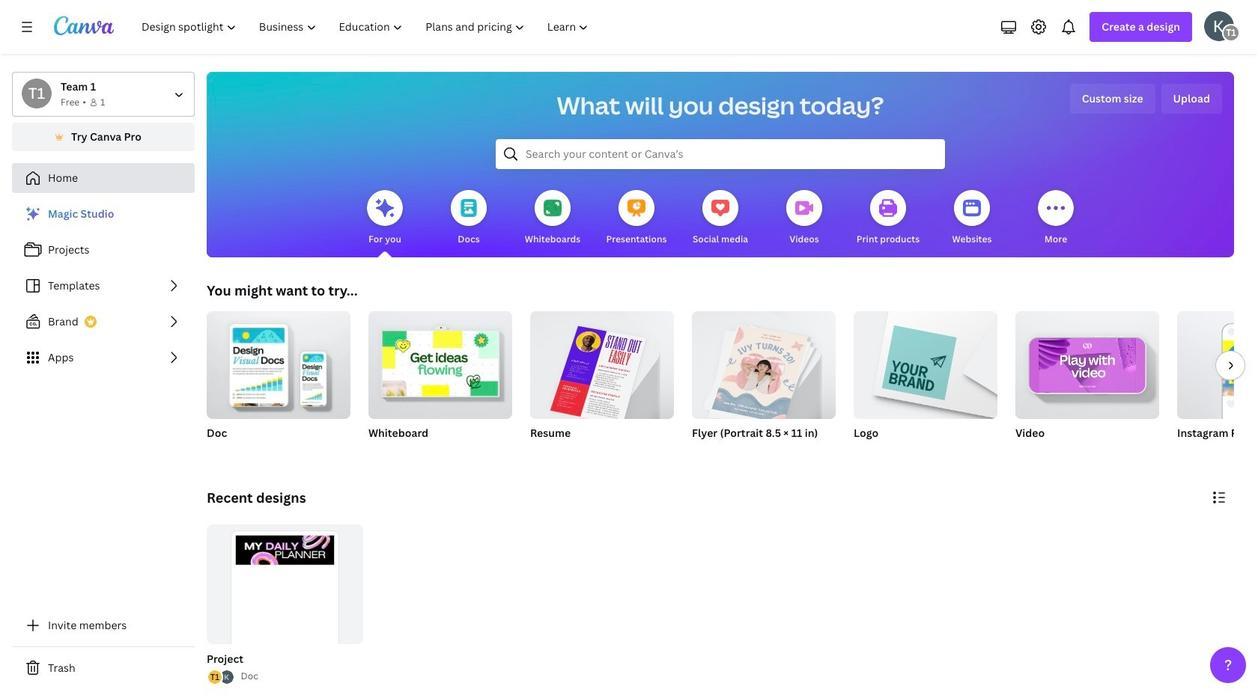 Task type: describe. For each thing, give the bounding box(es) containing it.
team 1 image for team 1 element within the switch to another team button
[[22, 79, 52, 109]]

1 vertical spatial list
[[207, 670, 235, 686]]

1 horizontal spatial team 1 element
[[1222, 24, 1240, 42]]

top level navigation element
[[132, 12, 602, 42]]



Task type: vqa. For each thing, say whether or not it's contained in the screenshot.
the rightmost Team 1 element
yes



Task type: locate. For each thing, give the bounding box(es) containing it.
group
[[207, 306, 351, 460], [207, 306, 351, 419], [368, 306, 512, 460], [368, 306, 512, 419], [530, 306, 674, 460], [530, 306, 674, 426], [692, 306, 836, 460], [692, 306, 836, 424], [854, 312, 998, 460], [854, 312, 998, 419], [1016, 312, 1159, 460], [1177, 312, 1258, 460], [204, 525, 363, 686], [207, 525, 363, 684]]

0 vertical spatial team 1 image
[[1222, 24, 1240, 42]]

1 horizontal spatial team 1 image
[[1222, 24, 1240, 42]]

1 vertical spatial team 1 image
[[22, 79, 52, 109]]

1 vertical spatial team 1 element
[[22, 79, 52, 109]]

team 1 image inside switch to another team button
[[22, 79, 52, 109]]

0 horizontal spatial team 1 image
[[22, 79, 52, 109]]

team 1 element inside switch to another team button
[[22, 79, 52, 109]]

0 horizontal spatial list
[[12, 199, 195, 373]]

None search field
[[496, 139, 945, 169]]

kendall parks image
[[1204, 11, 1234, 41]]

Switch to another team button
[[12, 72, 195, 117]]

0 vertical spatial list
[[12, 199, 195, 373]]

team 1 element
[[1222, 24, 1240, 42], [22, 79, 52, 109]]

1 horizontal spatial list
[[207, 670, 235, 686]]

team 1 image for the rightmost team 1 element
[[1222, 24, 1240, 42]]

0 horizontal spatial team 1 element
[[22, 79, 52, 109]]

list
[[12, 199, 195, 373], [207, 670, 235, 686]]

0 vertical spatial team 1 element
[[1222, 24, 1240, 42]]

Search search field
[[526, 140, 915, 169]]

team 1 image
[[1222, 24, 1240, 42], [22, 79, 52, 109]]



